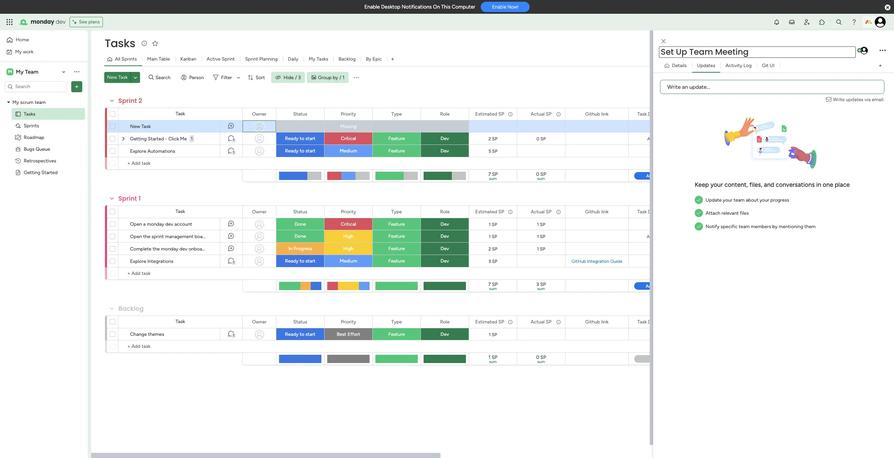 Task type: describe. For each thing, give the bounding box(es) containing it.
2 status field from the top
[[292, 208, 309, 216]]

1 horizontal spatial tasks
[[105, 35, 135, 51]]

git ui
[[762, 63, 774, 68]]

daily button
[[283, 54, 304, 65]]

m
[[8, 69, 12, 75]]

flow
[[214, 246, 224, 252]]

3 dev from the top
[[441, 221, 449, 227]]

this
[[441, 4, 450, 10]]

my for my work
[[15, 49, 22, 55]]

person
[[189, 75, 204, 80]]

1 vertical spatial 0
[[536, 171, 539, 177]]

options image
[[880, 46, 886, 55]]

2 github link from the top
[[585, 209, 608, 215]]

open the sprint management board
[[130, 234, 207, 240]]

desktop
[[381, 4, 400, 10]]

by epic button
[[361, 54, 387, 65]]

enable desktop notifications on this computer
[[364, 4, 475, 10]]

1 start from the top
[[305, 136, 315, 141]]

column information image for 2nd estimated sp field
[[508, 209, 513, 215]]

0 horizontal spatial sprints
[[24, 123, 39, 129]]

log
[[743, 63, 752, 68]]

+ Add task text field
[[122, 269, 239, 278]]

start for explore integrations
[[305, 258, 315, 264]]

onboarding
[[189, 246, 213, 252]]

1 type field from the top
[[390, 110, 404, 118]]

3 github link field from the top
[[584, 318, 610, 326]]

3 status from the top
[[293, 319, 307, 325]]

ready for change themes
[[285, 331, 299, 337]]

bugs queue
[[24, 146, 50, 152]]

plans
[[88, 19, 100, 25]]

public board image
[[15, 169, 21, 176]]

scrum
[[20, 99, 33, 105]]

complete the monday dev onboarding flow
[[130, 246, 224, 252]]

to for change themes
[[300, 331, 304, 337]]

email:
[[872, 97, 884, 103]]

actual sp for first actual sp field from the bottom
[[531, 319, 552, 325]]

0 vertical spatial monday
[[31, 18, 54, 26]]

3 priority field from the top
[[339, 318, 358, 326]]

write an update... button
[[660, 80, 884, 94]]

3 type field from the top
[[390, 318, 404, 326]]

all sprints button
[[104, 54, 142, 65]]

start for explore automations
[[305, 148, 315, 154]]

type for first type field from the bottom of the page
[[391, 319, 402, 325]]

3 actual sp field from the top
[[529, 318, 553, 326]]

keep
[[695, 181, 709, 189]]

column information image for sprint 1
[[556, 209, 561, 215]]

2 github from the top
[[585, 209, 600, 215]]

3 date from the top
[[658, 319, 668, 325]]

Search in workspace field
[[14, 83, 57, 91]]

menu image
[[353, 74, 360, 81]]

angle down image
[[134, 75, 137, 80]]

click
[[168, 136, 179, 142]]

2 task due date field from the top
[[636, 208, 670, 216]]

team for specific
[[739, 224, 750, 229]]

best effort
[[337, 331, 360, 337]]

team
[[25, 68, 38, 75]]

column information image for first estimated sp field from the top of the page
[[508, 111, 513, 117]]

column information image for first actual sp field from the bottom
[[556, 319, 561, 325]]

11
[[656, 136, 660, 141]]

1 / from the left
[[295, 75, 297, 80]]

2 inside field
[[139, 96, 142, 105]]

home button
[[4, 34, 74, 45]]

2 vertical spatial 2
[[488, 246, 491, 251]]

3 for 3 sp sum
[[536, 281, 539, 287]]

write updates via email:
[[833, 97, 884, 103]]

monday for open
[[147, 221, 164, 227]]

notify
[[706, 224, 719, 229]]

1 button for getting started - click me
[[220, 132, 242, 145]]

0 vertical spatial 0
[[536, 136, 539, 141]]

1 inside 1 sp sum
[[488, 354, 490, 360]]

2 medium from the top
[[340, 258, 357, 264]]

getting started - click me
[[130, 136, 187, 142]]

workspace image
[[7, 68, 13, 76]]

0 sp
[[536, 136, 546, 141]]

help image
[[851, 19, 858, 25]]

inbox image
[[788, 19, 795, 25]]

5 feature from the top
[[388, 246, 405, 252]]

details
[[672, 63, 687, 68]]

3 link from the top
[[601, 319, 608, 325]]

board
[[195, 234, 207, 240]]

2 type field from the top
[[390, 208, 404, 216]]

ui
[[770, 63, 774, 68]]

actual for first actual sp field from the bottom
[[531, 319, 545, 325]]

aug for aug 11
[[647, 136, 655, 141]]

the for complete
[[153, 246, 160, 252]]

sprint
[[151, 234, 164, 240]]

maria williams image
[[860, 46, 869, 55]]

getting for getting started - click me
[[130, 136, 147, 142]]

github integration guide
[[571, 259, 622, 264]]

1 dev from the top
[[441, 136, 449, 141]]

due for 2nd task due date field from the top
[[648, 209, 657, 215]]

progress
[[293, 246, 312, 252]]

an
[[682, 84, 688, 90]]

my tasks button
[[304, 54, 333, 65]]

Search field
[[154, 73, 174, 82]]

home
[[16, 37, 29, 43]]

1 7 sp sum from the top
[[488, 171, 498, 181]]

your for content,
[[710, 181, 723, 189]]

new inside button
[[107, 74, 117, 80]]

5
[[488, 148, 491, 154]]

see plans button
[[70, 17, 103, 27]]

conversations
[[776, 181, 815, 189]]

5 sp
[[488, 148, 497, 154]]

sprints inside button
[[122, 56, 137, 62]]

2 done from the top
[[295, 233, 306, 239]]

1 vertical spatial 2
[[488, 136, 491, 141]]

open for open the sprint management board
[[130, 234, 142, 240]]

dapulse drag 2 image
[[654, 237, 656, 244]]

4 dev from the top
[[441, 233, 449, 239]]

1 feature from the top
[[388, 136, 405, 141]]

ready for explore integrations
[[285, 258, 299, 264]]

3 role field from the top
[[438, 318, 451, 326]]

7 dev from the top
[[441, 331, 449, 337]]

keep your content, files, and conversations in one place
[[695, 181, 850, 189]]

automations
[[147, 148, 175, 154]]

sp inside 3 sp sum
[[540, 281, 546, 287]]

open a monday dev account
[[130, 221, 192, 227]]

priority for 2nd priority field from the top
[[341, 209, 356, 215]]

mentioning
[[779, 224, 803, 229]]

1 date from the top
[[658, 111, 668, 117]]

priority for 3rd priority field
[[341, 319, 356, 325]]

daily
[[288, 56, 298, 62]]

members
[[751, 224, 771, 229]]

now!
[[508, 4, 518, 10]]

group by / 1
[[318, 75, 344, 80]]

1 task due date from the top
[[637, 111, 668, 117]]

github integration guide link
[[570, 259, 624, 264]]

1 actual sp field from the top
[[529, 110, 553, 118]]

1 status from the top
[[293, 111, 307, 117]]

-
[[165, 136, 167, 142]]

activity
[[726, 63, 742, 68]]

integrations
[[147, 258, 173, 264]]

1 vertical spatial by
[[772, 224, 778, 229]]

write an update...
[[667, 84, 710, 90]]

1 status field from the top
[[292, 110, 309, 118]]

to for explore integrations
[[300, 258, 304, 264]]

my scrum team
[[12, 99, 46, 105]]

owner for backlog
[[252, 319, 267, 325]]

2 7 from the top
[[488, 281, 491, 287]]

owner field for backlog
[[250, 318, 268, 326]]

ready for explore automations
[[285, 148, 299, 154]]

active sprint
[[207, 56, 235, 62]]

dapulse close image
[[885, 4, 891, 11]]

1 github from the top
[[585, 111, 600, 117]]

activity log button
[[720, 60, 757, 71]]

1 0 sp sum from the top
[[536, 171, 546, 181]]

my for my team
[[16, 68, 24, 75]]

by epic
[[366, 56, 382, 62]]

2 estimated sp field from the top
[[474, 208, 506, 216]]

1 horizontal spatial new task
[[130, 124, 151, 129]]

Sprint 2 field
[[117, 96, 144, 105]]

public board image
[[15, 111, 21, 117]]

1 owner from the top
[[252, 111, 267, 117]]

change themes
[[130, 331, 164, 337]]

0 horizontal spatial 3
[[298, 75, 301, 80]]

3 feature from the top
[[388, 221, 405, 227]]

my team
[[16, 68, 38, 75]]

computer
[[452, 4, 475, 10]]

1 ready to start from the top
[[285, 136, 315, 141]]

sprint for sprint 1
[[118, 194, 137, 203]]

management
[[165, 234, 193, 240]]

details button
[[661, 60, 692, 71]]

1 button for explore integrations
[[220, 255, 242, 267]]

place
[[835, 181, 850, 189]]

git ui button
[[757, 60, 780, 71]]

them
[[804, 224, 816, 229]]

2 status from the top
[[293, 209, 307, 215]]

tasks inside my tasks button
[[317, 56, 328, 62]]

active
[[207, 56, 220, 62]]

one
[[823, 181, 833, 189]]

arrow down image
[[234, 73, 243, 82]]

aug 11
[[647, 136, 660, 141]]

0 vertical spatial by
[[333, 75, 338, 80]]

1 to from the top
[[300, 136, 304, 141]]

my for my scrum team
[[12, 99, 19, 105]]

and
[[764, 181, 774, 189]]

by
[[366, 56, 371, 62]]

role for third role "field" from the top
[[440, 319, 450, 325]]

workspace selection element
[[7, 68, 39, 76]]

sprint planning button
[[240, 54, 283, 65]]

2 7 sp sum from the top
[[488, 281, 498, 291]]

type for 2nd type field from the top of the page
[[391, 209, 402, 215]]

backlog for backlog field
[[118, 304, 144, 313]]

backlog button
[[333, 54, 361, 65]]

3 task due date from the top
[[637, 319, 668, 325]]

epic
[[373, 56, 382, 62]]

best
[[337, 331, 346, 337]]

account
[[174, 221, 192, 227]]

1 estimated sp field from the top
[[474, 110, 506, 118]]

invite members image
[[804, 19, 810, 25]]

notifications image
[[773, 19, 780, 25]]

3 estimated sp field from the top
[[474, 318, 506, 326]]

0 vertical spatial dev
[[56, 18, 66, 26]]

due for first task due date field from the bottom
[[648, 319, 657, 325]]

6 dev from the top
[[441, 258, 449, 264]]

2 date from the top
[[658, 209, 668, 215]]

main
[[147, 56, 157, 62]]



Task type: locate. For each thing, give the bounding box(es) containing it.
dev down management
[[179, 246, 187, 252]]

open left "a"
[[130, 221, 142, 227]]

tasks up all
[[105, 35, 135, 51]]

my left work
[[15, 49, 22, 55]]

actual for second actual sp field from the top
[[531, 209, 545, 215]]

started for getting started - click me
[[148, 136, 164, 142]]

sprint for sprint planning
[[245, 56, 258, 62]]

sum inside 1 sp sum
[[489, 359, 497, 364]]

1 priority field from the top
[[339, 110, 358, 118]]

getting for getting started
[[24, 169, 40, 175]]

2 vertical spatial monday
[[161, 246, 178, 252]]

0 vertical spatial done
[[295, 221, 306, 227]]

actual for 3rd actual sp field from the bottom of the page
[[531, 111, 545, 117]]

your right the 'keep'
[[710, 181, 723, 189]]

role for 2nd role "field" from the bottom of the page
[[440, 209, 450, 215]]

2 ready to start from the top
[[285, 148, 315, 154]]

sprint for sprint 2
[[118, 96, 137, 105]]

2 vertical spatial 3
[[536, 281, 539, 287]]

backlog for the backlog button
[[339, 56, 356, 62]]

explore left the automations
[[130, 148, 146, 154]]

0 vertical spatial task due date
[[637, 111, 668, 117]]

on
[[433, 4, 440, 10]]

3 task due date field from the top
[[636, 318, 670, 326]]

/ right 'hide'
[[295, 75, 297, 80]]

team for your
[[734, 197, 745, 203]]

2 sp
[[488, 136, 497, 141], [488, 246, 497, 251]]

0 vertical spatial type
[[391, 111, 402, 117]]

0 vertical spatial actual
[[531, 111, 545, 117]]

3 github link from the top
[[585, 319, 608, 325]]

1 vertical spatial role field
[[438, 208, 451, 216]]

Actual SP field
[[529, 110, 553, 118], [529, 208, 553, 216], [529, 318, 553, 326]]

enable left desktop
[[364, 4, 380, 10]]

0 vertical spatial tasks
[[105, 35, 135, 51]]

main table
[[147, 56, 170, 62]]

column information image
[[556, 209, 561, 215], [508, 319, 513, 325]]

dev for open
[[165, 221, 173, 227]]

2 vertical spatial date
[[658, 319, 668, 325]]

1 sp sum
[[488, 354, 497, 364]]

in
[[816, 181, 821, 189]]

explore down complete
[[130, 258, 146, 264]]

2 vertical spatial link
[[601, 319, 608, 325]]

priority for 1st priority field from the top of the page
[[341, 111, 356, 117]]

0 vertical spatial actual sp field
[[529, 110, 553, 118]]

1 + add task text field from the top
[[122, 159, 239, 168]]

estimated for 2nd estimated sp field
[[475, 209, 497, 215]]

ready to start for change themes
[[285, 331, 315, 337]]

new down sprint 2 field at top left
[[130, 124, 140, 129]]

2 start from the top
[[305, 148, 315, 154]]

2 vertical spatial owner
[[252, 319, 267, 325]]

sprint 2
[[118, 96, 142, 105]]

2 priority field from the top
[[339, 208, 358, 216]]

1 estimated from the top
[[475, 111, 497, 117]]

1 vertical spatial 7
[[488, 281, 491, 287]]

start for change themes
[[305, 331, 315, 337]]

4 ready to start from the top
[[285, 331, 315, 337]]

1 button for change themes
[[220, 328, 242, 340]]

1 vertical spatial type field
[[390, 208, 404, 216]]

backlog inside field
[[118, 304, 144, 313]]

task due date
[[637, 111, 668, 117], [637, 209, 668, 215], [637, 319, 668, 325]]

due for 3rd task due date field from the bottom of the page
[[648, 111, 657, 117]]

show board description image
[[140, 40, 148, 47]]

0 vertical spatial estimated
[[475, 111, 497, 117]]

3 to from the top
[[300, 258, 304, 264]]

2 vertical spatial owner field
[[250, 318, 268, 326]]

2 dev from the top
[[441, 148, 449, 154]]

/ right group
[[339, 75, 341, 80]]

search everything image
[[836, 19, 842, 25]]

2 estimated sp from the top
[[475, 209, 504, 215]]

2 actual from the top
[[531, 209, 545, 215]]

2 feature from the top
[[388, 148, 405, 154]]

4 to from the top
[[300, 331, 304, 337]]

enable for enable now!
[[492, 4, 506, 10]]

backlog up change
[[118, 304, 144, 313]]

to for explore automations
[[300, 148, 304, 154]]

1 vertical spatial actual
[[531, 209, 545, 215]]

me
[[180, 136, 187, 142]]

7 down 5
[[488, 171, 491, 177]]

integration
[[587, 259, 609, 264]]

new
[[107, 74, 117, 80], [130, 124, 140, 129]]

5 dev from the top
[[441, 246, 449, 252]]

your up attach relevant files
[[723, 197, 732, 203]]

main table button
[[142, 54, 175, 65]]

2 horizontal spatial 3
[[536, 281, 539, 287]]

dev for complete
[[179, 246, 187, 252]]

files,
[[749, 181, 762, 189]]

2 critical from the top
[[341, 221, 356, 227]]

2 type from the top
[[391, 209, 402, 215]]

1 vertical spatial dev
[[165, 221, 173, 227]]

1 due from the top
[[648, 111, 657, 117]]

estimated sp for column information image related to first estimated sp field from the top of the page
[[475, 111, 504, 117]]

4 ready from the top
[[285, 331, 299, 337]]

write left updates on the top of the page
[[833, 97, 845, 103]]

in
[[288, 246, 292, 252]]

2 actual sp from the top
[[531, 209, 552, 215]]

1 horizontal spatial /
[[339, 75, 341, 80]]

2 priority from the top
[[341, 209, 356, 215]]

new task up getting started - click me
[[130, 124, 151, 129]]

apps image
[[819, 19, 826, 25]]

1 vertical spatial the
[[153, 246, 160, 252]]

1 role field from the top
[[438, 110, 451, 118]]

ready to start for explore automations
[[285, 148, 315, 154]]

1 vertical spatial date
[[658, 209, 668, 215]]

1 vertical spatial sprints
[[24, 123, 39, 129]]

1 vertical spatial 0 sp sum
[[536, 354, 546, 364]]

specific
[[721, 224, 738, 229]]

Backlog field
[[117, 304, 145, 313]]

2 vertical spatial type
[[391, 319, 402, 325]]

start
[[305, 136, 315, 141], [305, 148, 315, 154], [305, 258, 315, 264], [305, 331, 315, 337]]

1 vertical spatial column information image
[[508, 319, 513, 325]]

0 vertical spatial estimated sp
[[475, 111, 504, 117]]

1 critical from the top
[[341, 136, 356, 141]]

team left about
[[734, 197, 745, 203]]

0 vertical spatial role field
[[438, 110, 451, 118]]

sprint 1
[[118, 194, 141, 203]]

add to favorites image
[[152, 40, 159, 47]]

4 feature from the top
[[388, 233, 405, 239]]

1 vertical spatial team
[[734, 197, 745, 203]]

sprint inside active sprint button
[[222, 56, 235, 62]]

explore for explore integrations
[[130, 258, 146, 264]]

3 actual from the top
[[531, 319, 545, 325]]

1 vertical spatial medium
[[340, 258, 357, 264]]

3 due from the top
[[648, 319, 657, 325]]

2 vertical spatial github
[[585, 319, 600, 325]]

1 vertical spatial started
[[41, 169, 58, 175]]

write inside button
[[667, 84, 681, 90]]

2 horizontal spatial tasks
[[317, 56, 328, 62]]

1 done from the top
[[295, 221, 306, 227]]

3 for 3 sp
[[489, 259, 491, 264]]

3 estimated sp from the top
[[475, 319, 504, 325]]

backlog up menu icon on the left top of the page
[[339, 56, 356, 62]]

getting right public board image
[[24, 169, 40, 175]]

3 priority from the top
[[341, 319, 356, 325]]

active sprint button
[[201, 54, 240, 65]]

0 vertical spatial team
[[35, 99, 46, 105]]

6 feature from the top
[[388, 258, 405, 264]]

1 medium from the top
[[340, 148, 357, 154]]

0 horizontal spatial new task
[[107, 74, 128, 80]]

github link
[[585, 111, 608, 117], [585, 209, 608, 215], [585, 319, 608, 325]]

2 vertical spatial tasks
[[24, 111, 35, 117]]

3 owner from the top
[[252, 319, 267, 325]]

Sprint 1 field
[[117, 194, 142, 203]]

workspace options image
[[73, 68, 80, 75]]

monday up home button
[[31, 18, 54, 26]]

option
[[0, 96, 88, 97]]

your right about
[[760, 197, 769, 203]]

Owner field
[[250, 110, 268, 118], [250, 208, 268, 216], [250, 318, 268, 326]]

dev up open the sprint management board
[[165, 221, 173, 227]]

a
[[143, 221, 146, 227]]

Set Up Team Meeting text field
[[659, 46, 856, 58]]

7
[[488, 171, 491, 177], [488, 281, 491, 287]]

2 sp up 3 sp
[[488, 246, 497, 251]]

3 ready from the top
[[285, 258, 299, 264]]

1 owner field from the top
[[250, 110, 268, 118]]

new task inside button
[[107, 74, 128, 80]]

sprint inside sprint 2 field
[[118, 96, 137, 105]]

Priority field
[[339, 110, 358, 118], [339, 208, 358, 216], [339, 318, 358, 326]]

0 vertical spatial high
[[343, 233, 354, 239]]

0 vertical spatial date
[[658, 111, 668, 117]]

started left "-"
[[148, 136, 164, 142]]

files
[[740, 210, 749, 216]]

enable now!
[[492, 4, 518, 10]]

2 + add task text field from the top
[[122, 342, 239, 351]]

my for my tasks
[[309, 56, 315, 62]]

getting started
[[24, 169, 58, 175]]

column information image
[[508, 111, 513, 117], [556, 111, 561, 117], [508, 209, 513, 215], [556, 319, 561, 325]]

open for open a monday dev account
[[130, 221, 142, 227]]

1 sp
[[489, 222, 497, 227], [537, 222, 545, 227], [489, 234, 497, 239], [537, 234, 545, 239], [537, 246, 545, 251], [489, 332, 497, 337]]

sprints right all
[[122, 56, 137, 62]]

enable left the now!
[[492, 4, 506, 10]]

1 vertical spatial 3
[[489, 259, 491, 264]]

add view image
[[879, 63, 882, 68]]

2 vertical spatial actual sp field
[[529, 318, 553, 326]]

column information image for 3rd actual sp field from the bottom of the page
[[556, 111, 561, 117]]

1 vertical spatial task due date
[[637, 209, 668, 215]]

2 vertical spatial priority field
[[339, 318, 358, 326]]

see plans
[[79, 19, 100, 25]]

0 horizontal spatial the
[[143, 234, 150, 240]]

in progress
[[288, 246, 312, 252]]

Status field
[[292, 110, 309, 118], [292, 208, 309, 216], [292, 318, 309, 326]]

complete
[[130, 246, 151, 252]]

1 ready from the top
[[285, 136, 299, 141]]

1 vertical spatial priority
[[341, 209, 356, 215]]

2 sp up 5 sp
[[488, 136, 497, 141]]

2 2 sp from the top
[[488, 246, 497, 251]]

1 type from the top
[[391, 111, 402, 117]]

2 role field from the top
[[438, 208, 451, 216]]

tasks right public board icon
[[24, 111, 35, 117]]

group
[[318, 75, 332, 80]]

list box containing my scrum team
[[0, 95, 88, 271]]

2 / from the left
[[339, 75, 341, 80]]

2 vertical spatial 0
[[536, 354, 539, 360]]

content,
[[724, 181, 748, 189]]

3 actual sp from the top
[[531, 319, 552, 325]]

2 task due date from the top
[[637, 209, 668, 215]]

0 vertical spatial estimated sp field
[[474, 110, 506, 118]]

+ add task text field down 'themes'
[[122, 342, 239, 351]]

7 sp sum down 5 sp
[[488, 171, 498, 181]]

1 vertical spatial write
[[833, 97, 845, 103]]

1 horizontal spatial the
[[153, 246, 160, 252]]

started for getting started
[[41, 169, 58, 175]]

attach
[[706, 210, 720, 216]]

1 vertical spatial owner
[[252, 209, 267, 215]]

maria williams image
[[875, 17, 886, 28]]

new task left angle down icon
[[107, 74, 128, 80]]

actual sp for 3rd actual sp field from the bottom of the page
[[531, 111, 552, 117]]

monday dev
[[31, 18, 66, 26]]

sp inside 1 sp sum
[[492, 354, 497, 360]]

enable for enable desktop notifications on this computer
[[364, 4, 380, 10]]

0 vertical spatial 0 sp sum
[[536, 171, 546, 181]]

1 link from the top
[[601, 111, 608, 117]]

1 inside field
[[139, 194, 141, 203]]

my work
[[15, 49, 33, 55]]

1 horizontal spatial 3
[[489, 259, 491, 264]]

2 vertical spatial dev
[[179, 246, 187, 252]]

1 high from the top
[[343, 233, 354, 239]]

table
[[159, 56, 170, 62]]

kanban button
[[175, 54, 201, 65]]

activity log
[[726, 63, 752, 68]]

1 horizontal spatial getting
[[130, 136, 147, 142]]

ready to start for explore integrations
[[285, 258, 315, 264]]

started down retrospectives
[[41, 169, 58, 175]]

role
[[440, 111, 450, 117], [440, 209, 450, 215], [440, 319, 450, 325]]

2 vertical spatial actual sp
[[531, 319, 552, 325]]

all sprints
[[115, 56, 137, 62]]

explore for explore automations
[[130, 148, 146, 154]]

1 horizontal spatial write
[[833, 97, 845, 103]]

2 vertical spatial role field
[[438, 318, 451, 326]]

team right "scrum"
[[35, 99, 46, 105]]

enable now! button
[[481, 2, 530, 12]]

Type field
[[390, 110, 404, 118], [390, 208, 404, 216], [390, 318, 404, 326]]

roadmap
[[24, 134, 44, 140]]

1 horizontal spatial new
[[130, 124, 140, 129]]

Github link field
[[584, 110, 610, 118], [584, 208, 610, 216], [584, 318, 610, 326]]

select product image
[[6, 19, 13, 25]]

write for write an update...
[[667, 84, 681, 90]]

notify specific team members by mentioning them
[[706, 224, 816, 229]]

your
[[710, 181, 723, 189], [723, 197, 732, 203], [760, 197, 769, 203]]

task
[[118, 74, 128, 80], [176, 111, 185, 117], [637, 111, 647, 117], [141, 124, 151, 129], [176, 209, 185, 214], [637, 209, 647, 215], [176, 319, 185, 325], [637, 319, 647, 325]]

1 7 from the top
[[488, 171, 491, 177]]

aug 14
[[647, 234, 661, 239]]

0 vertical spatial critical
[[341, 136, 356, 141]]

options image
[[73, 83, 80, 90]]

link
[[601, 111, 608, 117], [601, 209, 608, 215], [601, 319, 608, 325]]

dev left see
[[56, 18, 66, 26]]

queue
[[36, 146, 50, 152]]

1 vertical spatial type
[[391, 209, 402, 215]]

2 link from the top
[[601, 209, 608, 215]]

1 horizontal spatial sprints
[[122, 56, 137, 62]]

update...
[[689, 84, 710, 90]]

task inside button
[[118, 74, 128, 80]]

filter
[[221, 75, 232, 80]]

3 inside 3 sp sum
[[536, 281, 539, 287]]

1 vertical spatial priority field
[[339, 208, 358, 216]]

2 open from the top
[[130, 234, 142, 240]]

my tasks
[[309, 56, 328, 62]]

2 vertical spatial role
[[440, 319, 450, 325]]

guide
[[610, 259, 622, 264]]

sprint inside sprint 1 field
[[118, 194, 137, 203]]

owner field for sprint 1
[[250, 208, 268, 216]]

envelope o image
[[826, 96, 833, 103]]

2 vertical spatial status field
[[292, 318, 309, 326]]

0 vertical spatial new
[[107, 74, 117, 80]]

sprint planning
[[245, 56, 278, 62]]

estimated
[[475, 111, 497, 117], [475, 209, 497, 215], [475, 319, 497, 325]]

sum inside 3 sp sum
[[537, 286, 545, 291]]

2 actual sp field from the top
[[529, 208, 553, 216]]

0 vertical spatial github
[[585, 111, 600, 117]]

1 horizontal spatial column information image
[[556, 209, 561, 215]]

update
[[706, 197, 722, 203]]

14
[[656, 234, 661, 239]]

Task Due Date field
[[636, 110, 670, 118], [636, 208, 670, 216], [636, 318, 670, 326]]

the down sprint
[[153, 246, 160, 252]]

open up complete
[[130, 234, 142, 240]]

1 github link from the top
[[585, 111, 608, 117]]

filter button
[[210, 72, 243, 83]]

7 sp sum down 3 sp
[[488, 281, 498, 291]]

1 priority from the top
[[341, 111, 356, 117]]

sprints up roadmap
[[24, 123, 39, 129]]

1 vertical spatial status
[[293, 209, 307, 215]]

my inside workspace selection element
[[16, 68, 24, 75]]

aug
[[647, 136, 655, 141], [647, 234, 655, 239]]

1 vertical spatial high
[[343, 246, 354, 252]]

3 start from the top
[[305, 258, 315, 264]]

0 vertical spatial column information image
[[556, 209, 561, 215]]

0 vertical spatial open
[[130, 221, 142, 227]]

the
[[143, 234, 150, 240], [153, 246, 160, 252]]

2 0 sp sum from the top
[[536, 354, 546, 364]]

1 vertical spatial open
[[130, 234, 142, 240]]

1 2 sp from the top
[[488, 136, 497, 141]]

sprint inside sprint planning 'button'
[[245, 56, 258, 62]]

notifications
[[402, 4, 432, 10]]

aug left 11
[[647, 136, 655, 141]]

0 vertical spatial started
[[148, 136, 164, 142]]

aug left 14
[[647, 234, 655, 239]]

actual sp
[[531, 111, 552, 117], [531, 209, 552, 215], [531, 319, 552, 325]]

3 sp
[[489, 259, 497, 264]]

1 vertical spatial estimated sp
[[475, 209, 504, 215]]

0 vertical spatial actual sp
[[531, 111, 552, 117]]

aug for aug 14
[[647, 234, 655, 239]]

3 github from the top
[[585, 319, 600, 325]]

team down the files
[[739, 224, 750, 229]]

estimated for first estimated sp field from the top of the page
[[475, 111, 497, 117]]

1 vertical spatial new
[[130, 124, 140, 129]]

ready to start
[[285, 136, 315, 141], [285, 148, 315, 154], [285, 258, 315, 264], [285, 331, 315, 337]]

1 horizontal spatial enable
[[492, 4, 506, 10]]

2 to from the top
[[300, 148, 304, 154]]

2 owner from the top
[[252, 209, 267, 215]]

1 github link field from the top
[[584, 110, 610, 118]]

close image
[[661, 39, 666, 44]]

monday right "a"
[[147, 221, 164, 227]]

actual sp for second actual sp field from the top
[[531, 209, 552, 215]]

relevant
[[721, 210, 739, 216]]

Role field
[[438, 110, 451, 118], [438, 208, 451, 216], [438, 318, 451, 326]]

+ add task text field down the automations
[[122, 159, 239, 168]]

enable inside button
[[492, 4, 506, 10]]

0 vertical spatial 7
[[488, 171, 491, 177]]

2 vertical spatial priority
[[341, 319, 356, 325]]

2 vertical spatial actual
[[531, 319, 545, 325]]

1 horizontal spatial started
[[148, 136, 164, 142]]

3 estimated from the top
[[475, 319, 497, 325]]

0 vertical spatial owner field
[[250, 110, 268, 118]]

2 github link field from the top
[[584, 208, 610, 216]]

add view image
[[391, 57, 394, 62]]

1 vertical spatial critical
[[341, 221, 356, 227]]

3 status field from the top
[[292, 318, 309, 326]]

column information image for backlog
[[508, 319, 513, 325]]

my right workspace icon
[[16, 68, 24, 75]]

2 high from the top
[[343, 246, 354, 252]]

3 type from the top
[[391, 319, 402, 325]]

team for scrum
[[35, 99, 46, 105]]

sp
[[498, 111, 504, 117], [546, 111, 552, 117], [492, 136, 497, 141], [540, 136, 546, 141], [492, 148, 497, 154], [492, 171, 498, 177], [540, 171, 546, 177], [498, 209, 504, 215], [546, 209, 552, 215], [492, 222, 497, 227], [540, 222, 545, 227], [492, 234, 497, 239], [540, 234, 545, 239], [492, 246, 497, 251], [540, 246, 545, 251], [492, 259, 497, 264], [492, 281, 498, 287], [540, 281, 546, 287], [498, 319, 504, 325], [546, 319, 552, 325], [492, 332, 497, 337], [492, 354, 497, 360], [540, 354, 546, 360]]

Tasks field
[[103, 35, 137, 51]]

updates button
[[692, 60, 720, 71]]

missing
[[340, 124, 357, 129]]

enable
[[364, 4, 380, 10], [492, 4, 506, 10]]

+ Add task text field
[[122, 159, 239, 168], [122, 342, 239, 351]]

1 open from the top
[[130, 221, 142, 227]]

1 actual sp from the top
[[531, 111, 552, 117]]

2 vertical spatial task due date
[[637, 319, 668, 325]]

by right members at the right
[[772, 224, 778, 229]]

estimated for first estimated sp field from the bottom of the page
[[475, 319, 497, 325]]

set up team meeting button
[[659, 46, 856, 58]]

1 task due date field from the top
[[636, 110, 670, 118]]

v2 search image
[[149, 74, 154, 81]]

write for write updates via email:
[[833, 97, 845, 103]]

monday for complete
[[161, 246, 178, 252]]

1 vertical spatial link
[[601, 209, 608, 215]]

0 vertical spatial role
[[440, 111, 450, 117]]

change
[[130, 331, 147, 337]]

1 actual from the top
[[531, 111, 545, 117]]

2 ready from the top
[[285, 148, 299, 154]]

list box
[[0, 95, 88, 271]]

medium
[[340, 148, 357, 154], [340, 258, 357, 264]]

0 vertical spatial new task
[[107, 74, 128, 80]]

my right daily
[[309, 56, 315, 62]]

write
[[667, 84, 681, 90], [833, 97, 845, 103]]

my right caret down 'image'
[[12, 99, 19, 105]]

owner for sprint 1
[[252, 209, 267, 215]]

your for team
[[723, 197, 732, 203]]

update your team about your progress
[[706, 197, 789, 203]]

1 vertical spatial task due date field
[[636, 208, 670, 216]]

7 feature from the top
[[388, 331, 405, 337]]

4 start from the top
[[305, 331, 315, 337]]

Estimated SP field
[[474, 110, 506, 118], [474, 208, 506, 216], [474, 318, 506, 326]]

the for open
[[143, 234, 150, 240]]

tasks up group
[[317, 56, 328, 62]]

estimated sp for 2nd estimated sp field column information image
[[475, 209, 504, 215]]

1 vertical spatial explore
[[130, 258, 146, 264]]

updates
[[697, 63, 715, 68]]

backlog inside button
[[339, 56, 356, 62]]

1 vertical spatial monday
[[147, 221, 164, 227]]

dapulse addbtn image
[[857, 48, 862, 53]]

1 estimated sp from the top
[[475, 111, 504, 117]]

2 estimated from the top
[[475, 209, 497, 215]]

write left an at the right of the page
[[667, 84, 681, 90]]

caret down image
[[7, 100, 10, 105]]

0 sp sum
[[536, 171, 546, 181], [536, 354, 546, 364]]

2 vertical spatial team
[[739, 224, 750, 229]]

0 vertical spatial 3
[[298, 75, 301, 80]]

the left sprint
[[143, 234, 150, 240]]

7 down 3 sp
[[488, 281, 491, 287]]

by right group
[[333, 75, 338, 80]]

2 vertical spatial estimated sp
[[475, 319, 504, 325]]

getting up explore automations
[[130, 136, 147, 142]]

0 vertical spatial 2 sp
[[488, 136, 497, 141]]

role for first role "field" from the top of the page
[[440, 111, 450, 117]]

1 button for explore automations
[[220, 145, 242, 157]]

type for third type field from the bottom
[[391, 111, 402, 117]]

2 vertical spatial type field
[[390, 318, 404, 326]]

monday down open the sprint management board
[[161, 246, 178, 252]]

0 vertical spatial due
[[648, 111, 657, 117]]

hide
[[283, 75, 294, 80]]

new down all
[[107, 74, 117, 80]]

github
[[571, 259, 586, 264]]



Task type: vqa. For each thing, say whether or not it's contained in the screenshot.
the top 'Profile'
no



